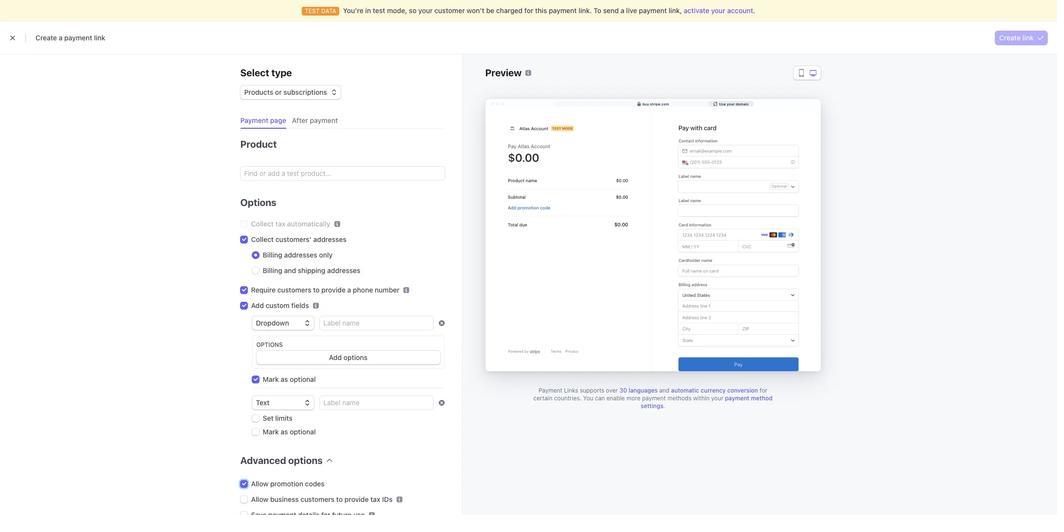 Task type: locate. For each thing, give the bounding box(es) containing it.
0 vertical spatial collect
[[251, 220, 274, 228]]

use your domain
[[720, 102, 749, 106]]

allow left business
[[251, 496, 269, 504]]

1 as from the top
[[281, 376, 288, 384]]

0 horizontal spatial and
[[284, 267, 296, 275]]

add options button
[[257, 351, 440, 365]]

fields
[[292, 302, 309, 310]]

billing for billing and shipping addresses
[[263, 267, 283, 275]]

payment left page
[[241, 116, 269, 125]]

for up method
[[760, 387, 768, 394]]

1 horizontal spatial create
[[1000, 34, 1022, 42]]

add
[[251, 302, 264, 310], [329, 354, 342, 362]]

0 vertical spatial a
[[621, 6, 625, 15]]

1 vertical spatial billing
[[263, 267, 283, 275]]

options for options
[[241, 197, 277, 208]]

collect
[[251, 220, 274, 228], [251, 235, 274, 244]]

as for label name text box
[[281, 428, 288, 436]]

1 vertical spatial and
[[660, 387, 670, 394]]

only
[[319, 251, 333, 259]]

allow down advanced
[[251, 480, 269, 488]]

link,
[[669, 6, 683, 15]]

for left this
[[525, 6, 534, 15]]

0 horizontal spatial tax
[[276, 220, 286, 228]]

options inside options add options
[[257, 341, 283, 349]]

Label name text field
[[320, 317, 433, 330]]

allow for product
[[251, 480, 269, 488]]

0 vertical spatial as
[[281, 376, 288, 384]]

billing
[[263, 251, 283, 259], [263, 267, 283, 275]]

send
[[604, 6, 619, 15]]

0 horizontal spatial to
[[313, 286, 320, 294]]

0 horizontal spatial link
[[94, 34, 105, 42]]

codes
[[305, 480, 325, 488]]

payment link settings tab list
[[237, 113, 445, 129]]

1 horizontal spatial add
[[329, 354, 342, 362]]

conversion
[[728, 387, 759, 394]]

0 vertical spatial billing
[[263, 251, 283, 259]]

mark as optional
[[263, 376, 316, 384], [263, 428, 316, 436]]

for
[[525, 6, 534, 15], [760, 387, 768, 394]]

options up codes
[[288, 455, 323, 466]]

you're in test mode, so your customer won't be charged for this payment link. to send a live payment link, activate your account .
[[343, 6, 756, 15]]

add inside options add options
[[329, 354, 342, 362]]

mark down set
[[263, 428, 279, 436]]

1 horizontal spatial for
[[760, 387, 768, 394]]

1 vertical spatial options
[[288, 455, 323, 466]]

allow
[[251, 480, 269, 488], [251, 496, 269, 504]]

mark up set
[[263, 376, 279, 384]]

payment page button
[[237, 113, 292, 129]]

collect tax automatically
[[251, 220, 331, 228]]

payment page
[[241, 116, 286, 125]]

1 allow from the top
[[251, 480, 269, 488]]

1 vertical spatial payment
[[539, 387, 563, 394]]

1 horizontal spatial to
[[337, 496, 343, 504]]

1 horizontal spatial payment
[[539, 387, 563, 394]]

0 vertical spatial and
[[284, 267, 296, 275]]

1 vertical spatial optional
[[290, 428, 316, 436]]

collect for collect customers' addresses
[[251, 235, 274, 244]]

2 vertical spatial a
[[348, 286, 351, 294]]

and down billing addresses only
[[284, 267, 296, 275]]

1 vertical spatial as
[[281, 428, 288, 436]]

addresses down collect customers' addresses
[[284, 251, 318, 259]]

options down custom
[[257, 341, 283, 349]]

billing and shipping addresses
[[263, 267, 361, 275]]

advanced
[[241, 455, 286, 466]]

1 horizontal spatial a
[[348, 286, 351, 294]]

1 horizontal spatial .
[[754, 6, 756, 15]]

1 vertical spatial mark
[[263, 428, 279, 436]]

2 create from the left
[[1000, 34, 1022, 42]]

0 vertical spatial for
[[525, 6, 534, 15]]

1 vertical spatial to
[[337, 496, 343, 504]]

0 vertical spatial mark as optional
[[263, 376, 316, 384]]

1 mark from the top
[[263, 376, 279, 384]]

options
[[344, 354, 368, 362], [288, 455, 323, 466]]

1 horizontal spatial link
[[1023, 34, 1035, 42]]

payment inside button
[[310, 116, 338, 125]]

0 horizontal spatial create
[[36, 34, 57, 42]]

be
[[487, 6, 495, 15]]

1 vertical spatial provide
[[345, 496, 369, 504]]

mark as optional down options add options at the left bottom of the page
[[263, 376, 316, 384]]

tax left ids
[[371, 496, 381, 504]]

business
[[270, 496, 299, 504]]

enable
[[607, 395, 625, 402]]

tax
[[276, 220, 286, 228], [371, 496, 381, 504]]

payment
[[241, 116, 269, 125], [539, 387, 563, 394]]

payment for payment page
[[241, 116, 269, 125]]

1 collect from the top
[[251, 220, 274, 228]]

options inside options add options
[[344, 354, 368, 362]]

payment inside for certain countries. you can enable more payment methods within your
[[643, 395, 666, 402]]

mark for label name text field
[[263, 376, 279, 384]]

mark for label name text box
[[263, 428, 279, 436]]

1 horizontal spatial options
[[344, 354, 368, 362]]

1 horizontal spatial tax
[[371, 496, 381, 504]]

for inside for certain countries. you can enable more payment methods within your
[[760, 387, 768, 394]]

your right use
[[727, 102, 735, 106]]

you
[[584, 395, 594, 402]]

payment inside button
[[241, 116, 269, 125]]

1 vertical spatial a
[[59, 34, 63, 42]]

1 vertical spatial for
[[760, 387, 768, 394]]

addresses
[[314, 235, 347, 244], [284, 251, 318, 259], [327, 267, 361, 275]]

1 mark as optional from the top
[[263, 376, 316, 384]]

1 vertical spatial allow
[[251, 496, 269, 504]]

your
[[419, 6, 433, 15], [712, 6, 726, 15], [727, 102, 735, 106], [712, 395, 724, 402]]

create link button
[[996, 31, 1048, 45]]

2 link from the left
[[1023, 34, 1035, 42]]

tax up customers'
[[276, 220, 286, 228]]

2 mark from the top
[[263, 428, 279, 436]]

domain
[[736, 102, 749, 106]]

and up "methods"
[[660, 387, 670, 394]]

payment up certain
[[539, 387, 563, 394]]

method
[[752, 395, 773, 402]]

and inside payment page 'tab panel'
[[284, 267, 296, 275]]

to down shipping in the left of the page
[[313, 286, 320, 294]]

addresses down only
[[327, 267, 361, 275]]

options down label name text field
[[344, 354, 368, 362]]

2 optional from the top
[[290, 428, 316, 436]]

as
[[281, 376, 288, 384], [281, 428, 288, 436]]

link
[[94, 34, 105, 42], [1023, 34, 1035, 42]]

billing up require
[[263, 267, 283, 275]]

this
[[536, 6, 548, 15]]

mark
[[263, 376, 279, 384], [263, 428, 279, 436]]

your down automatic currency conversion link
[[712, 395, 724, 402]]

products or subscriptions button
[[241, 84, 341, 99]]

1 vertical spatial options
[[257, 341, 283, 349]]

create inside button
[[1000, 34, 1022, 42]]

1 vertical spatial customers
[[301, 496, 335, 504]]

1 vertical spatial add
[[329, 354, 342, 362]]

require
[[251, 286, 276, 294]]

billing down customers'
[[263, 251, 283, 259]]

collect up collect customers' addresses
[[251, 220, 274, 228]]

add custom fields
[[251, 302, 309, 310]]

0 vertical spatial mark
[[263, 376, 279, 384]]

options up collect tax automatically
[[241, 197, 277, 208]]

number
[[375, 286, 400, 294]]

0 vertical spatial options
[[344, 354, 368, 362]]

0 vertical spatial .
[[754, 6, 756, 15]]

page
[[270, 116, 286, 125]]

1 create from the left
[[36, 34, 57, 42]]

optional down limits
[[290, 428, 316, 436]]

collect for collect tax automatically
[[251, 220, 274, 228]]

shipping
[[298, 267, 326, 275]]

select
[[241, 67, 269, 78]]

preview
[[486, 67, 522, 78]]

payment
[[549, 6, 577, 15], [639, 6, 667, 15], [64, 34, 92, 42], [310, 116, 338, 125], [643, 395, 666, 402], [726, 395, 750, 402]]

2 allow from the top
[[251, 496, 269, 504]]

2 collect from the top
[[251, 235, 274, 244]]

optional for label name text field
[[290, 376, 316, 384]]

2 billing from the top
[[263, 267, 283, 275]]

to
[[313, 286, 320, 294], [337, 496, 343, 504]]

0 horizontal spatial .
[[664, 403, 666, 410]]

options
[[241, 197, 277, 208], [257, 341, 283, 349]]

2 as from the top
[[281, 428, 288, 436]]

optional down options add options at the left bottom of the page
[[290, 376, 316, 384]]

provide down shipping in the left of the page
[[322, 286, 346, 294]]

billing for billing addresses only
[[263, 251, 283, 259]]

use
[[720, 102, 726, 106]]

mode,
[[387, 6, 408, 15]]

collect left customers'
[[251, 235, 274, 244]]

addresses up only
[[314, 235, 347, 244]]

1 vertical spatial mark as optional
[[263, 428, 316, 436]]

0 vertical spatial optional
[[290, 376, 316, 384]]

require customers to provide a phone number
[[251, 286, 400, 294]]

customers down codes
[[301, 496, 335, 504]]

0 horizontal spatial payment
[[241, 116, 269, 125]]

1 vertical spatial collect
[[251, 235, 274, 244]]

customers up fields
[[278, 286, 312, 294]]

1 optional from the top
[[290, 376, 316, 384]]

mark as optional down limits
[[263, 428, 316, 436]]

create
[[36, 34, 57, 42], [1000, 34, 1022, 42]]

0 vertical spatial tax
[[276, 220, 286, 228]]

optional
[[290, 376, 316, 384], [290, 428, 316, 436]]

0 vertical spatial payment
[[241, 116, 269, 125]]

payment for payment links supports over 30 languages and automatic currency conversion
[[539, 387, 563, 394]]

0 vertical spatial allow
[[251, 480, 269, 488]]

2 mark as optional from the top
[[263, 428, 316, 436]]

create for create a payment link
[[36, 34, 57, 42]]

provide
[[322, 286, 346, 294], [345, 496, 369, 504]]

options for options add options
[[257, 341, 283, 349]]

.
[[754, 6, 756, 15], [664, 403, 666, 410]]

0 horizontal spatial for
[[525, 6, 534, 15]]

can
[[595, 395, 605, 402]]

supports
[[580, 387, 605, 394]]

and
[[284, 267, 296, 275], [660, 387, 670, 394]]

to left ids
[[337, 496, 343, 504]]

as down limits
[[281, 428, 288, 436]]

as up limits
[[281, 376, 288, 384]]

a
[[621, 6, 625, 15], [59, 34, 63, 42], [348, 286, 351, 294]]

0 vertical spatial options
[[241, 197, 277, 208]]

provide left ids
[[345, 496, 369, 504]]

0 horizontal spatial options
[[288, 455, 323, 466]]

0 vertical spatial add
[[251, 302, 264, 310]]

1 billing from the top
[[263, 251, 283, 259]]



Task type: vqa. For each thing, say whether or not it's contained in the screenshot.
Language on the top left of the page
no



Task type: describe. For each thing, give the bounding box(es) containing it.
over
[[606, 387, 618, 394]]

payment links supports over 30 languages and automatic currency conversion
[[539, 387, 759, 394]]

as for label name text field
[[281, 376, 288, 384]]

more
[[627, 395, 641, 402]]

products or subscriptions
[[244, 88, 327, 96]]

or
[[275, 88, 282, 96]]

promotion
[[270, 480, 304, 488]]

custom
[[266, 302, 290, 310]]

0 vertical spatial customers
[[278, 286, 312, 294]]

mark as optional for label name text box
[[263, 428, 316, 436]]

languages
[[629, 387, 658, 394]]

0 horizontal spatial a
[[59, 34, 63, 42]]

won't
[[467, 6, 485, 15]]

within
[[694, 395, 710, 402]]

0 vertical spatial addresses
[[314, 235, 347, 244]]

Label name text field
[[320, 396, 433, 410]]

automatic currency conversion link
[[672, 387, 759, 394]]

advanced options
[[241, 455, 323, 466]]

you're
[[343, 6, 364, 15]]

buy.stripe.com
[[643, 102, 670, 106]]

select type
[[241, 67, 292, 78]]

30 languages link
[[620, 387, 658, 394]]

0 horizontal spatial add
[[251, 302, 264, 310]]

use your domain button
[[709, 101, 754, 107]]

create for create link
[[1000, 34, 1022, 42]]

optional for label name text box
[[290, 428, 316, 436]]

charged
[[497, 6, 523, 15]]

type
[[272, 67, 292, 78]]

your right activate
[[712, 6, 726, 15]]

to
[[594, 6, 602, 15]]

billing addresses only
[[263, 251, 333, 259]]

ids
[[382, 496, 393, 504]]

payment inside payment method settings
[[726, 395, 750, 402]]

methods
[[668, 395, 692, 402]]

set
[[263, 414, 274, 423]]

subscriptions
[[284, 88, 327, 96]]

automatic
[[672, 387, 700, 394]]

currency
[[701, 387, 726, 394]]

account
[[728, 6, 754, 15]]

product
[[241, 139, 277, 150]]

1 horizontal spatial and
[[660, 387, 670, 394]]

countries.
[[555, 395, 582, 402]]

0 vertical spatial provide
[[322, 286, 346, 294]]

limits
[[275, 414, 293, 423]]

allow promotion codes
[[251, 480, 325, 488]]

a inside payment page 'tab panel'
[[348, 286, 351, 294]]

options inside advanced options button
[[288, 455, 323, 466]]

payment method settings
[[641, 395, 773, 410]]

30
[[620, 387, 628, 394]]

automatically
[[287, 220, 331, 228]]

after payment button
[[288, 113, 344, 129]]

activate
[[684, 6, 710, 15]]

so
[[409, 6, 417, 15]]

0 vertical spatial to
[[313, 286, 320, 294]]

live
[[627, 6, 638, 15]]

after payment
[[292, 116, 338, 125]]

links
[[564, 387, 579, 394]]

1 vertical spatial .
[[664, 403, 666, 410]]

products
[[244, 88, 274, 96]]

after
[[292, 116, 308, 125]]

2 vertical spatial addresses
[[327, 267, 361, 275]]

create a payment link
[[36, 34, 105, 42]]

your right so
[[419, 6, 433, 15]]

certain
[[534, 395, 553, 402]]

1 link from the left
[[94, 34, 105, 42]]

allow for options
[[251, 496, 269, 504]]

1 vertical spatial addresses
[[284, 251, 318, 259]]

link.
[[579, 6, 592, 15]]

activate your account link
[[684, 6, 754, 15]]

customers'
[[276, 235, 312, 244]]

advanced options button
[[237, 449, 333, 468]]

link inside create link button
[[1023, 34, 1035, 42]]

2 horizontal spatial a
[[621, 6, 625, 15]]

settings
[[641, 403, 664, 410]]

allow business customers to provide tax ids
[[251, 496, 393, 504]]

test
[[373, 6, 386, 15]]

in
[[366, 6, 371, 15]]

mark as optional for label name text field
[[263, 376, 316, 384]]

payment method settings link
[[641, 395, 773, 410]]

payment page tab panel
[[233, 129, 447, 516]]

your inside button
[[727, 102, 735, 106]]

phone
[[353, 286, 373, 294]]

1 vertical spatial tax
[[371, 496, 381, 504]]

options add options
[[257, 341, 368, 362]]

Find or add a test product… text field
[[241, 167, 445, 180]]

for certain countries. you can enable more payment methods within your
[[534, 387, 768, 402]]

customer
[[435, 6, 465, 15]]

create link
[[1000, 34, 1035, 42]]

set limits
[[263, 414, 293, 423]]

your inside for certain countries. you can enable more payment methods within your
[[712, 395, 724, 402]]

collect customers' addresses
[[251, 235, 347, 244]]



